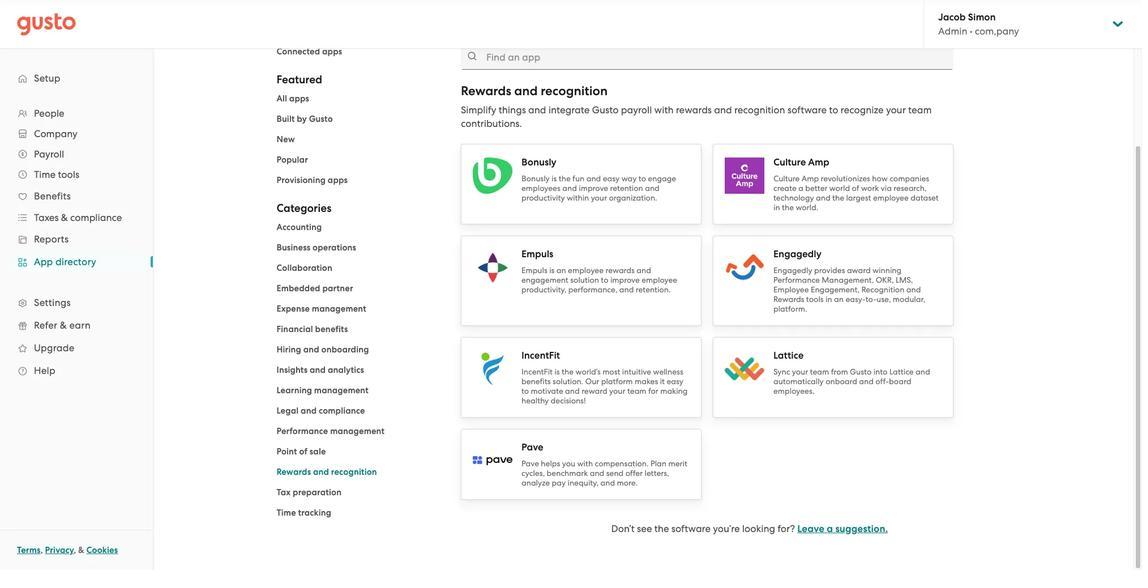 Task type: describe. For each thing, give the bounding box(es) containing it.
research,
[[894, 184, 927, 193]]

expense management
[[277, 304, 367, 314]]

2 , from the left
[[74, 545, 76, 555]]

1 engagedly from the top
[[774, 248, 822, 260]]

with inside rewards and recognition simplify things and integrate gusto payroll with rewards and recognition software to recognize your team contributions.
[[655, 104, 674, 116]]

world
[[830, 184, 851, 193]]

0 horizontal spatial employee
[[568, 266, 604, 275]]

gusto inside lattice sync your team from gusto into lattice and automatically onboard and off-board employees.
[[851, 367, 872, 376]]

culture amp logo image
[[725, 157, 765, 194]]

legal
[[277, 406, 299, 416]]

rewards inside rewards and recognition simplify things and integrate gusto payroll with rewards and recognition software to recognize your team contributions.
[[676, 104, 712, 116]]

easy inside the bonusly bonusly is the fun and easy way to engage employees and improve retention and productivity within your organization.
[[603, 174, 620, 183]]

bonusly logo image
[[473, 158, 513, 194]]

and right legal
[[301, 406, 317, 416]]

app directory
[[34, 256, 96, 267]]

award
[[848, 266, 871, 275]]

privacy link
[[45, 545, 74, 555]]

bonusly bonusly is the fun and easy way to engage employees and improve retention and productivity within your organization.
[[522, 156, 677, 202]]

list for featured
[[277, 92, 444, 187]]

time tools button
[[11, 164, 142, 185]]

recognize
[[841, 104, 884, 116]]

way
[[622, 174, 637, 183]]

benefits inside incentfit incentfit is the world's most intuitive wellness benefits solution. our platform makes it easy to motivate and reward your team for making healthy decisions!
[[522, 377, 551, 386]]

intuitive
[[623, 367, 652, 376]]

upgrade link
[[11, 338, 142, 358]]

and up things
[[515, 83, 538, 99]]

largest
[[847, 193, 872, 202]]

gusto navigation element
[[0, 49, 153, 400]]

and left the off-
[[860, 377, 874, 386]]

world.
[[796, 203, 819, 212]]

built by gusto
[[277, 114, 333, 124]]

rewards for rewards and recognition simplify things and integrate gusto payroll with rewards and recognition software to recognize your team contributions.
[[461, 83, 512, 99]]

provides
[[815, 266, 846, 275]]

2 horizontal spatial recognition
[[735, 104, 786, 116]]

learning
[[277, 385, 312, 396]]

0 horizontal spatial lattice
[[774, 350, 804, 362]]

1 vertical spatial lattice
[[890, 367, 914, 376]]

apps for all apps
[[289, 93, 309, 104]]

your inside incentfit incentfit is the world's most intuitive wellness benefits solution. our platform makes it easy to motivate and reward your team for making healthy decisions!
[[610, 386, 626, 396]]

popular link
[[277, 155, 308, 165]]

benchmark
[[547, 469, 588, 478]]

lms,
[[896, 275, 914, 284]]

rewards and recognition simplify things and integrate gusto payroll with rewards and recognition software to recognize your team contributions.
[[461, 83, 932, 129]]

all apps
[[277, 93, 309, 104]]

engagement,
[[811, 285, 860, 294]]

fun
[[573, 174, 585, 183]]

integrate
[[549, 104, 590, 116]]

suggestion.
[[836, 523, 889, 535]]

0 vertical spatial amp
[[809, 156, 830, 168]]

time tools
[[34, 169, 79, 180]]

1 horizontal spatial employee
[[642, 275, 678, 284]]

1 bonusly from the top
[[522, 156, 557, 168]]

decisions!
[[551, 396, 586, 405]]

connected
[[277, 46, 320, 57]]

benefits
[[34, 190, 71, 202]]

preparation
[[293, 487, 342, 498]]

performance,
[[569, 285, 618, 294]]

point
[[277, 447, 297, 457]]

1 culture from the top
[[774, 156, 807, 168]]

performance management link
[[277, 426, 385, 436]]

team inside rewards and recognition simplify things and integrate gusto payroll with rewards and recognition software to recognize your team contributions.
[[909, 104, 932, 116]]

most
[[603, 367, 621, 376]]

work
[[862, 184, 880, 193]]

leave
[[798, 523, 825, 535]]

your inside rewards and recognition simplify things and integrate gusto payroll with rewards and recognition software to recognize your team contributions.
[[887, 104, 907, 116]]

incentfit incentfit is the world's most intuitive wellness benefits solution. our platform makes it easy to motivate and reward your team for making healthy decisions!
[[522, 350, 688, 405]]

team inside incentfit incentfit is the world's most intuitive wellness benefits solution. our platform makes it easy to motivate and reward your team for making healthy decisions!
[[628, 386, 647, 396]]

to inside empuls empuls is an employee rewards and engagement solution to improve employee productivity, performance, and retention.
[[601, 275, 609, 284]]

expense
[[277, 304, 310, 314]]

solution.
[[553, 377, 584, 386]]

simon
[[969, 11, 997, 23]]

rewards and recognition
[[277, 467, 377, 477]]

inequity,
[[568, 478, 599, 487]]

provisioning
[[277, 175, 326, 185]]

revolutionizes
[[821, 174, 871, 183]]

refer & earn link
[[11, 315, 142, 335]]

directory
[[55, 256, 96, 267]]

incentfit logo image
[[473, 349, 513, 389]]

engagement
[[522, 275, 569, 284]]

2 incentfit from the top
[[522, 367, 553, 376]]

2 empuls from the top
[[522, 266, 548, 275]]

retention
[[611, 184, 644, 193]]

app directory link
[[11, 252, 142, 272]]

improve inside empuls empuls is an employee rewards and engagement solution to improve employee productivity, performance, and retention.
[[611, 275, 640, 284]]

wellness
[[654, 367, 684, 376]]

1 incentfit from the top
[[522, 350, 560, 362]]

and up inequity,
[[590, 469, 605, 478]]

performance management
[[277, 426, 385, 436]]

okr,
[[876, 275, 895, 284]]

tools inside engagedly engagedly provides award winning performance management, okr, lms, employee engagement, recognition and rewards tools in an easy-to-use, modular, platform.
[[807, 295, 824, 304]]

for
[[649, 386, 659, 396]]

your inside the bonusly bonusly is the fun and easy way to engage employees and improve retention and productivity within your organization.
[[591, 193, 607, 202]]

and inside culture amp culture amp revolutionizes how companies create a better world of work via research, technology and the largest employee dataset in the world.
[[817, 193, 831, 202]]

things
[[499, 104, 526, 116]]

pave logo image
[[473, 456, 513, 465]]

embedded partner link
[[277, 283, 353, 294]]

2 vertical spatial &
[[78, 545, 84, 555]]

tools inside dropdown button
[[58, 169, 79, 180]]

the down 'world'
[[833, 193, 845, 202]]

earn
[[69, 320, 91, 331]]

setup
[[34, 73, 60, 84]]

com,pany
[[976, 25, 1020, 37]]

2 engagedly from the top
[[774, 266, 813, 275]]

technology
[[774, 193, 815, 202]]

don't see the software you're looking for? leave a suggestion.
[[612, 523, 889, 535]]

simplify
[[461, 104, 497, 116]]

and right into
[[916, 367, 931, 376]]

modular,
[[894, 295, 926, 304]]

accounting
[[277, 222, 322, 232]]

time tracking link
[[277, 508, 332, 518]]

gusto inside rewards and recognition simplify things and integrate gusto payroll with rewards and recognition software to recognize your team contributions.
[[592, 104, 619, 116]]

use,
[[877, 295, 892, 304]]

accounting link
[[277, 222, 322, 232]]

and down send
[[601, 478, 615, 487]]

employees.
[[774, 386, 815, 396]]

into
[[874, 367, 888, 376]]

refer & earn
[[34, 320, 91, 331]]

rewards and recognition link
[[277, 467, 377, 477]]

management for learning management
[[314, 385, 369, 396]]

pave pave helps you with compensation. plan merit cycles, benchmark and send offer letters, analyze pay inequity, and more.
[[522, 441, 688, 487]]

more.
[[617, 478, 638, 487]]

compliance for taxes & compliance
[[70, 212, 122, 223]]

is for incentfit
[[555, 367, 560, 376]]

built by gusto link
[[277, 114, 333, 124]]

software inside don't see the software you're looking for? leave a suggestion.
[[672, 523, 711, 534]]

cycles,
[[522, 469, 545, 478]]

terms , privacy , & cookies
[[17, 545, 118, 555]]

onboard
[[826, 377, 858, 386]]

and right things
[[529, 104, 547, 116]]

company button
[[11, 124, 142, 144]]

and down financial benefits "link"
[[304, 345, 319, 355]]

automatically
[[774, 377, 824, 386]]

merit
[[669, 459, 688, 468]]

help link
[[11, 360, 142, 381]]

recognition for rewards and recognition
[[331, 467, 377, 477]]

and up learning management link
[[310, 365, 326, 375]]

in inside culture amp culture amp revolutionizes how companies create a better world of work via research, technology and the largest employee dataset in the world.
[[774, 203, 781, 212]]



Task type: vqa. For each thing, say whether or not it's contained in the screenshot.


Task type: locate. For each thing, give the bounding box(es) containing it.
business operations link
[[277, 243, 356, 253]]

& left earn
[[60, 320, 67, 331]]

& left cookies
[[78, 545, 84, 555]]

provisioning apps link
[[277, 175, 348, 185]]

1 horizontal spatial an
[[835, 295, 844, 304]]

embedded
[[277, 283, 321, 294]]

& inside dropdown button
[[61, 212, 68, 223]]

to inside rewards and recognition simplify things and integrate gusto payroll with rewards and recognition software to recognize your team contributions.
[[830, 104, 839, 116]]

hiring
[[277, 345, 301, 355]]

improve inside the bonusly bonusly is the fun and easy way to engage employees and improve retention and productivity within your organization.
[[579, 184, 609, 193]]

recognition for rewards and recognition simplify things and integrate gusto payroll with rewards and recognition software to recognize your team contributions.
[[541, 83, 608, 99]]

0 vertical spatial management
[[312, 304, 367, 314]]

empuls
[[522, 248, 554, 260], [522, 266, 548, 275]]

list for categories
[[277, 220, 444, 520]]

of left sale
[[299, 447, 308, 457]]

retention.
[[636, 285, 671, 294]]

0 vertical spatial incentfit
[[522, 350, 560, 362]]

1 vertical spatial easy
[[667, 377, 684, 386]]

onboarding
[[322, 345, 369, 355]]

is for bonusly
[[552, 174, 557, 183]]

analytics
[[328, 365, 364, 375]]

apps right connected
[[322, 46, 342, 57]]

rewards up platform.
[[774, 295, 805, 304]]

compensation.
[[595, 459, 649, 468]]

0 vertical spatial tools
[[58, 169, 79, 180]]

& right taxes
[[61, 212, 68, 223]]

winning
[[873, 266, 902, 275]]

is up 'employees'
[[552, 174, 557, 183]]

and up decisions! at bottom
[[566, 386, 580, 396]]

tools down payroll dropdown button
[[58, 169, 79, 180]]

0 horizontal spatial benefits
[[315, 324, 348, 334]]

better
[[806, 184, 828, 193]]

admin
[[939, 25, 968, 37]]

the left fun
[[559, 174, 571, 183]]

your right recognize
[[887, 104, 907, 116]]

rewards for rewards and recognition
[[277, 467, 311, 477]]

0 vertical spatial pave
[[522, 441, 544, 453]]

2 bonusly from the top
[[522, 174, 550, 183]]

1 horizontal spatial rewards
[[676, 104, 712, 116]]

jacob
[[939, 11, 966, 23]]

the inside the bonusly bonusly is the fun and easy way to engage employees and improve retention and productivity within your organization.
[[559, 174, 571, 183]]

lattice up board
[[890, 367, 914, 376]]

cookies
[[87, 545, 118, 555]]

1 pave from the top
[[522, 441, 544, 453]]

time down payroll
[[34, 169, 56, 180]]

App Search field
[[461, 45, 954, 70]]

1 vertical spatial in
[[826, 295, 833, 304]]

management down legal and compliance
[[330, 426, 385, 436]]

0 vertical spatial rewards
[[676, 104, 712, 116]]

plan
[[651, 459, 667, 468]]

0 vertical spatial culture
[[774, 156, 807, 168]]

your inside lattice sync your team from gusto into lattice and automatically onboard and off-board employees.
[[793, 367, 809, 376]]

2 culture from the top
[[774, 174, 800, 183]]

software left you're
[[672, 523, 711, 534]]

an inside engagedly engagedly provides award winning performance management, okr, lms, employee engagement, recognition and rewards tools in an easy-to-use, modular, platform.
[[835, 295, 844, 304]]

rewards inside rewards and recognition simplify things and integrate gusto payroll with rewards and recognition software to recognize your team contributions.
[[461, 83, 512, 99]]

a right leave at the bottom right
[[827, 523, 834, 535]]

and up the within at the top
[[563, 184, 577, 193]]

0 vertical spatial empuls
[[522, 248, 554, 260]]

0 horizontal spatial with
[[578, 459, 593, 468]]

gusto right by
[[309, 114, 333, 124]]

lattice
[[774, 350, 804, 362], [890, 367, 914, 376]]

1 vertical spatial culture
[[774, 174, 800, 183]]

2 vertical spatial apps
[[328, 175, 348, 185]]

improve up retention.
[[611, 275, 640, 284]]

rewards up performance,
[[606, 266, 635, 275]]

apps right all
[[289, 93, 309, 104]]

1 horizontal spatial tools
[[807, 295, 824, 304]]

0 horizontal spatial compliance
[[70, 212, 122, 223]]

time down tax
[[277, 508, 296, 518]]

•
[[971, 25, 973, 37]]

1 horizontal spatial benefits
[[522, 377, 551, 386]]

1 vertical spatial incentfit
[[522, 367, 553, 376]]

provisioning apps
[[277, 175, 348, 185]]

an down engagement,
[[835, 295, 844, 304]]

0 vertical spatial rewards
[[461, 83, 512, 99]]

1 vertical spatial team
[[811, 367, 830, 376]]

in inside engagedly engagedly provides award winning performance management, okr, lms, employee engagement, recognition and rewards tools in an easy-to-use, modular, platform.
[[826, 295, 833, 304]]

recognition inside list
[[331, 467, 377, 477]]

0 vertical spatial employee
[[874, 193, 909, 202]]

0 vertical spatial benefits
[[315, 324, 348, 334]]

learning management
[[277, 385, 369, 396]]

improve down fun
[[579, 184, 609, 193]]

1 vertical spatial time
[[277, 508, 296, 518]]

0 horizontal spatial an
[[557, 266, 567, 275]]

tools
[[58, 169, 79, 180], [807, 295, 824, 304]]

2 vertical spatial management
[[330, 426, 385, 436]]

tools down engagement,
[[807, 295, 824, 304]]

point of sale
[[277, 447, 326, 457]]

1 vertical spatial &
[[60, 320, 67, 331]]

2 horizontal spatial gusto
[[851, 367, 872, 376]]

the inside incentfit incentfit is the world's most intuitive wellness benefits solution. our platform makes it easy to motivate and reward your team for making healthy decisions!
[[562, 367, 574, 376]]

is up 'solution.'
[[555, 367, 560, 376]]

apps right provisioning
[[328, 175, 348, 185]]

0 vertical spatial team
[[909, 104, 932, 116]]

is inside empuls empuls is an employee rewards and engagement solution to improve employee productivity, performance, and retention.
[[550, 266, 555, 275]]

1 vertical spatial of
[[299, 447, 308, 457]]

0 horizontal spatial of
[[299, 447, 308, 457]]

1 horizontal spatial ,
[[74, 545, 76, 555]]

business operations
[[277, 243, 356, 253]]

categories
[[277, 202, 332, 215]]

1 vertical spatial amp
[[802, 174, 819, 183]]

1 vertical spatial bonusly
[[522, 174, 550, 183]]

software inside rewards and recognition simplify things and integrate gusto payroll with rewards and recognition software to recognize your team contributions.
[[788, 104, 827, 116]]

and inside engagedly engagedly provides award winning performance management, okr, lms, employee engagement, recognition and rewards tools in an easy-to-use, modular, platform.
[[907, 285, 922, 294]]

benefits
[[315, 324, 348, 334], [522, 377, 551, 386]]

employee up solution
[[568, 266, 604, 275]]

motivate
[[531, 386, 564, 396]]

our
[[586, 377, 600, 386]]

, left privacy on the bottom left
[[41, 545, 43, 555]]

1 vertical spatial a
[[827, 523, 834, 535]]

1 vertical spatial compliance
[[319, 406, 365, 416]]

0 horizontal spatial gusto
[[309, 114, 333, 124]]

rewards down point
[[277, 467, 311, 477]]

2 vertical spatial is
[[555, 367, 560, 376]]

pave up the cycles,
[[522, 459, 539, 468]]

and up modular,
[[907, 285, 922, 294]]

financial benefits link
[[277, 324, 348, 334]]

performance up point of sale
[[277, 426, 328, 436]]

insights
[[277, 365, 308, 375]]

the right see
[[655, 523, 670, 534]]

1 horizontal spatial improve
[[611, 275, 640, 284]]

0 horizontal spatial performance
[[277, 426, 328, 436]]

in down technology
[[774, 203, 781, 212]]

lattice logo image
[[725, 358, 765, 380]]

to right way
[[639, 174, 647, 183]]

time for time tracking
[[277, 508, 296, 518]]

your down platform
[[610, 386, 626, 396]]

partner
[[323, 283, 353, 294]]

management down "analytics"
[[314, 385, 369, 396]]

1 vertical spatial rewards
[[774, 295, 805, 304]]

0 vertical spatial easy
[[603, 174, 620, 183]]

rewards inside engagedly engagedly provides award winning performance management, okr, lms, employee engagement, recognition and rewards tools in an easy-to-use, modular, platform.
[[774, 295, 805, 304]]

built
[[277, 114, 295, 124]]

1 horizontal spatial software
[[788, 104, 827, 116]]

1 empuls from the top
[[522, 248, 554, 260]]

recognition
[[541, 83, 608, 99], [735, 104, 786, 116], [331, 467, 377, 477]]

1 , from the left
[[41, 545, 43, 555]]

1 vertical spatial software
[[672, 523, 711, 534]]

with right payroll
[[655, 104, 674, 116]]

list
[[277, 92, 444, 187], [0, 103, 153, 382], [277, 220, 444, 520]]

the up 'solution.'
[[562, 367, 574, 376]]

2 horizontal spatial team
[[909, 104, 932, 116]]

and down engage
[[646, 184, 660, 193]]

and down sale
[[313, 467, 329, 477]]

0 vertical spatial of
[[853, 184, 860, 193]]

1 horizontal spatial performance
[[774, 275, 820, 284]]

the inside don't see the software you're looking for? leave a suggestion.
[[655, 523, 670, 534]]

to left recognize
[[830, 104, 839, 116]]

team
[[909, 104, 932, 116], [811, 367, 830, 376], [628, 386, 647, 396]]

easy-
[[846, 295, 866, 304]]

easy up making
[[667, 377, 684, 386]]

rewards inside empuls empuls is an employee rewards and engagement solution to improve employee productivity, performance, and retention.
[[606, 266, 635, 275]]

offer
[[626, 469, 643, 478]]

terms
[[17, 545, 41, 555]]

management for performance management
[[330, 426, 385, 436]]

popular
[[277, 155, 308, 165]]

compliance up performance management
[[319, 406, 365, 416]]

0 horizontal spatial recognition
[[331, 467, 377, 477]]

of inside culture amp culture amp revolutionizes how companies create a better world of work via research, technology and the largest employee dataset in the world.
[[853, 184, 860, 193]]

insights and analytics link
[[277, 365, 364, 375]]

help
[[34, 365, 55, 376]]

platform
[[602, 377, 633, 386]]

0 horizontal spatial easy
[[603, 174, 620, 183]]

via
[[882, 184, 892, 193]]

time inside dropdown button
[[34, 169, 56, 180]]

1 horizontal spatial rewards
[[461, 83, 512, 99]]

1 horizontal spatial lattice
[[890, 367, 914, 376]]

your right the within at the top
[[591, 193, 607, 202]]

to inside incentfit incentfit is the world's most intuitive wellness benefits solution. our platform makes it easy to motivate and reward your team for making healthy decisions!
[[522, 386, 529, 396]]

0 horizontal spatial time
[[34, 169, 56, 180]]

the down technology
[[783, 203, 794, 212]]

2 horizontal spatial rewards
[[774, 295, 805, 304]]

gusto
[[592, 104, 619, 116], [309, 114, 333, 124], [851, 367, 872, 376]]

benefits up hiring and onboarding link
[[315, 324, 348, 334]]

1 horizontal spatial of
[[853, 184, 860, 193]]

of up largest
[[853, 184, 860, 193]]

to up performance,
[[601, 275, 609, 284]]

0 vertical spatial engagedly
[[774, 248, 822, 260]]

and left retention.
[[620, 285, 634, 294]]

organization.
[[609, 193, 658, 202]]

software
[[788, 104, 827, 116], [672, 523, 711, 534]]

1 vertical spatial apps
[[289, 93, 309, 104]]

1 horizontal spatial recognition
[[541, 83, 608, 99]]

a
[[799, 184, 804, 193], [827, 523, 834, 535]]

2 vertical spatial rewards
[[277, 467, 311, 477]]

gusto inside list
[[309, 114, 333, 124]]

management down partner
[[312, 304, 367, 314]]

is up engagement
[[550, 266, 555, 275]]

apps for provisioning apps
[[328, 175, 348, 185]]

is inside the bonusly bonusly is the fun and easy way to engage employees and improve retention and productivity within your organization.
[[552, 174, 557, 183]]

engagedly
[[774, 248, 822, 260], [774, 266, 813, 275]]

0 vertical spatial software
[[788, 104, 827, 116]]

payroll
[[34, 148, 64, 160]]

a for create
[[799, 184, 804, 193]]

employee down via
[[874, 193, 909, 202]]

your
[[887, 104, 907, 116], [591, 193, 607, 202], [793, 367, 809, 376], [610, 386, 626, 396]]

1 vertical spatial improve
[[611, 275, 640, 284]]

list containing people
[[0, 103, 153, 382]]

pave up helps
[[522, 441, 544, 453]]

0 vertical spatial recognition
[[541, 83, 608, 99]]

benefits link
[[11, 186, 142, 206]]

and right fun
[[587, 174, 601, 183]]

0 vertical spatial improve
[[579, 184, 609, 193]]

benefits up "motivate"
[[522, 377, 551, 386]]

& for compliance
[[61, 212, 68, 223]]

1 vertical spatial rewards
[[606, 266, 635, 275]]

apps for connected apps
[[322, 46, 342, 57]]

0 vertical spatial &
[[61, 212, 68, 223]]

sync
[[774, 367, 791, 376]]

and down app search field
[[715, 104, 733, 116]]

0 horizontal spatial ,
[[41, 545, 43, 555]]

learning management link
[[277, 385, 369, 396]]

empuls logo image
[[473, 248, 513, 287]]

with
[[655, 104, 674, 116], [578, 459, 593, 468]]

compliance inside dropdown button
[[70, 212, 122, 223]]

performance up employee
[[774, 275, 820, 284]]

off-
[[876, 377, 890, 386]]

in down engagement,
[[826, 295, 833, 304]]

legal and compliance
[[277, 406, 365, 416]]

easy left way
[[603, 174, 620, 183]]

time for time tools
[[34, 169, 56, 180]]

management for expense management
[[312, 304, 367, 314]]

lattice up the sync
[[774, 350, 804, 362]]

0 horizontal spatial tools
[[58, 169, 79, 180]]

rewards inside list
[[277, 467, 311, 477]]

point of sale link
[[277, 447, 326, 457]]

an up engagement
[[557, 266, 567, 275]]

insights and analytics
[[277, 365, 364, 375]]

payroll button
[[11, 144, 142, 164]]

home image
[[17, 13, 76, 35]]

None search field
[[461, 45, 954, 70]]

1 horizontal spatial a
[[827, 523, 834, 535]]

bonusly
[[522, 156, 557, 168], [522, 174, 550, 183]]

1 vertical spatial engagedly
[[774, 266, 813, 275]]

1 vertical spatial is
[[550, 266, 555, 275]]

1 horizontal spatial with
[[655, 104, 674, 116]]

0 vertical spatial time
[[34, 169, 56, 180]]

1 horizontal spatial gusto
[[592, 104, 619, 116]]

0 horizontal spatial improve
[[579, 184, 609, 193]]

rewards up simplify
[[461, 83, 512, 99]]

in
[[774, 203, 781, 212], [826, 295, 833, 304]]

0 vertical spatial is
[[552, 174, 557, 183]]

expense management link
[[277, 304, 367, 314]]

list containing accounting
[[277, 220, 444, 520]]

list containing all apps
[[277, 92, 444, 187]]

reports
[[34, 233, 69, 245]]

0 vertical spatial with
[[655, 104, 674, 116]]

0 vertical spatial compliance
[[70, 212, 122, 223]]

0 vertical spatial an
[[557, 266, 567, 275]]

0 vertical spatial a
[[799, 184, 804, 193]]

0 horizontal spatial a
[[799, 184, 804, 193]]

don't
[[612, 523, 635, 534]]

financial benefits
[[277, 324, 348, 334]]

financial
[[277, 324, 313, 334]]

performance inside engagedly engagedly provides award winning performance management, okr, lms, employee engagement, recognition and rewards tools in an easy-to-use, modular, platform.
[[774, 275, 820, 284]]

and up retention.
[[637, 266, 652, 275]]

is for empuls
[[550, 266, 555, 275]]

by
[[297, 114, 307, 124]]

you're
[[714, 523, 740, 534]]

to up healthy
[[522, 386, 529, 396]]

gusto left into
[[851, 367, 872, 376]]

and inside incentfit incentfit is the world's most intuitive wellness benefits solution. our platform makes it easy to motivate and reward your team for making healthy decisions!
[[566, 386, 580, 396]]

and down better
[[817, 193, 831, 202]]

& for earn
[[60, 320, 67, 331]]

a up technology
[[799, 184, 804, 193]]

1 horizontal spatial time
[[277, 508, 296, 518]]

you
[[563, 459, 576, 468]]

tax preparation link
[[277, 487, 342, 498]]

1 vertical spatial with
[[578, 459, 593, 468]]

your up automatically
[[793, 367, 809, 376]]

management,
[[822, 275, 874, 284]]

to inside the bonusly bonusly is the fun and easy way to engage employees and improve retention and productivity within your organization.
[[639, 174, 647, 183]]

solution
[[571, 275, 599, 284]]

with right the you
[[578, 459, 593, 468]]

with inside the pave pave helps you with compensation. plan merit cycles, benchmark and send offer letters, analyze pay inequity, and more.
[[578, 459, 593, 468]]

performance
[[774, 275, 820, 284], [277, 426, 328, 436]]

engagedly logo image
[[725, 248, 765, 287]]

an inside empuls empuls is an employee rewards and engagement solution to improve employee productivity, performance, and retention.
[[557, 266, 567, 275]]

0 horizontal spatial software
[[672, 523, 711, 534]]

rewards
[[461, 83, 512, 99], [774, 295, 805, 304], [277, 467, 311, 477]]

is inside incentfit incentfit is the world's most intuitive wellness benefits solution. our platform makes it easy to motivate and reward your team for making healthy decisions!
[[555, 367, 560, 376]]

a inside culture amp culture amp revolutionizes how companies create a better world of work via research, technology and the largest employee dataset in the world.
[[799, 184, 804, 193]]

compliance for legal and compliance
[[319, 406, 365, 416]]

compliance
[[70, 212, 122, 223], [319, 406, 365, 416]]

rewards down app search field
[[676, 104, 712, 116]]

0 vertical spatial in
[[774, 203, 781, 212]]

0 vertical spatial performance
[[774, 275, 820, 284]]

2 pave from the top
[[522, 459, 539, 468]]

easy inside incentfit incentfit is the world's most intuitive wellness benefits solution. our platform makes it easy to motivate and reward your team for making healthy decisions!
[[667, 377, 684, 386]]

compliance down benefits link
[[70, 212, 122, 223]]

taxes & compliance button
[[11, 207, 142, 228]]

collaboration link
[[277, 263, 333, 273]]

0 horizontal spatial rewards
[[606, 266, 635, 275]]

connected apps
[[277, 46, 342, 57]]

a for leave
[[827, 523, 834, 535]]

1 vertical spatial pave
[[522, 459, 539, 468]]

2 horizontal spatial employee
[[874, 193, 909, 202]]

management
[[312, 304, 367, 314], [314, 385, 369, 396], [330, 426, 385, 436]]

1 horizontal spatial team
[[811, 367, 830, 376]]

1 vertical spatial employee
[[568, 266, 604, 275]]

1 horizontal spatial compliance
[[319, 406, 365, 416]]

software left recognize
[[788, 104, 827, 116]]

1 vertical spatial performance
[[277, 426, 328, 436]]

making
[[661, 386, 688, 396]]

world's
[[576, 367, 601, 376]]

0 vertical spatial bonusly
[[522, 156, 557, 168]]

employee inside culture amp culture amp revolutionizes how companies create a better world of work via research, technology and the largest employee dataset in the world.
[[874, 193, 909, 202]]

, left cookies
[[74, 545, 76, 555]]

team inside lattice sync your team from gusto into lattice and automatically onboard and off-board employees.
[[811, 367, 830, 376]]

for?
[[778, 523, 796, 534]]

gusto left payroll
[[592, 104, 619, 116]]

employee up retention.
[[642, 275, 678, 284]]

1 vertical spatial tools
[[807, 295, 824, 304]]

2 vertical spatial recognition
[[331, 467, 377, 477]]

and
[[515, 83, 538, 99], [529, 104, 547, 116], [715, 104, 733, 116], [587, 174, 601, 183], [563, 184, 577, 193], [646, 184, 660, 193], [817, 193, 831, 202], [637, 266, 652, 275], [620, 285, 634, 294], [907, 285, 922, 294], [304, 345, 319, 355], [310, 365, 326, 375], [916, 367, 931, 376], [860, 377, 874, 386], [566, 386, 580, 396], [301, 406, 317, 416], [313, 467, 329, 477], [590, 469, 605, 478], [601, 478, 615, 487]]

of inside list
[[299, 447, 308, 457]]



